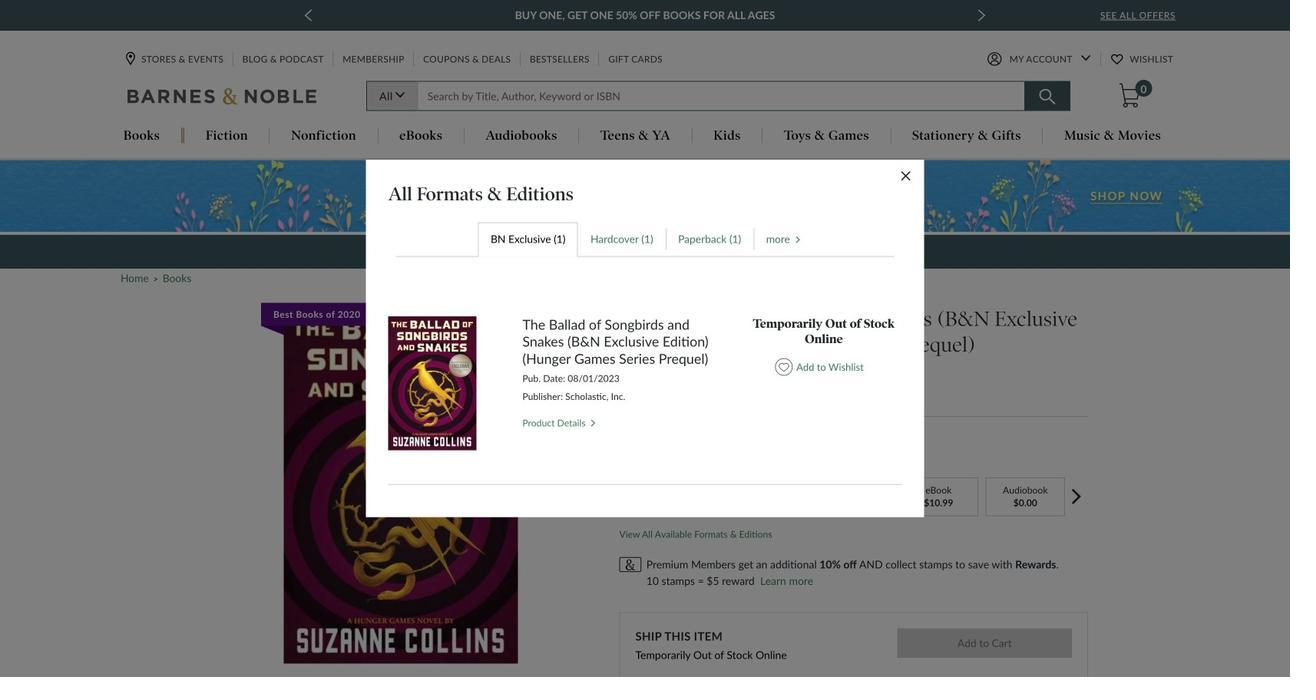 Task type: describe. For each thing, give the bounding box(es) containing it.
next slide / item image
[[979, 9, 986, 22]]

easter gift collection - shop now image
[[0, 160, 1291, 232]]



Task type: vqa. For each thing, say whether or not it's contained in the screenshot.
the topmost Historical
no



Task type: locate. For each thing, give the bounding box(es) containing it.
None submit
[[898, 629, 1073, 659]]

logo image
[[128, 87, 318, 109]]

dialog
[[366, 160, 925, 518]]

search image
[[1040, 89, 1056, 105]]

tab list
[[396, 222, 895, 257]]

the ballad of songbirds and snakes (b&n exclusive edition) (hunger games series prequel) image
[[284, 307, 518, 664], [389, 317, 477, 451]]

None field
[[418, 81, 1026, 111]]

previous slide / item image
[[305, 9, 312, 22]]

main content
[[0, 159, 1291, 678]]



